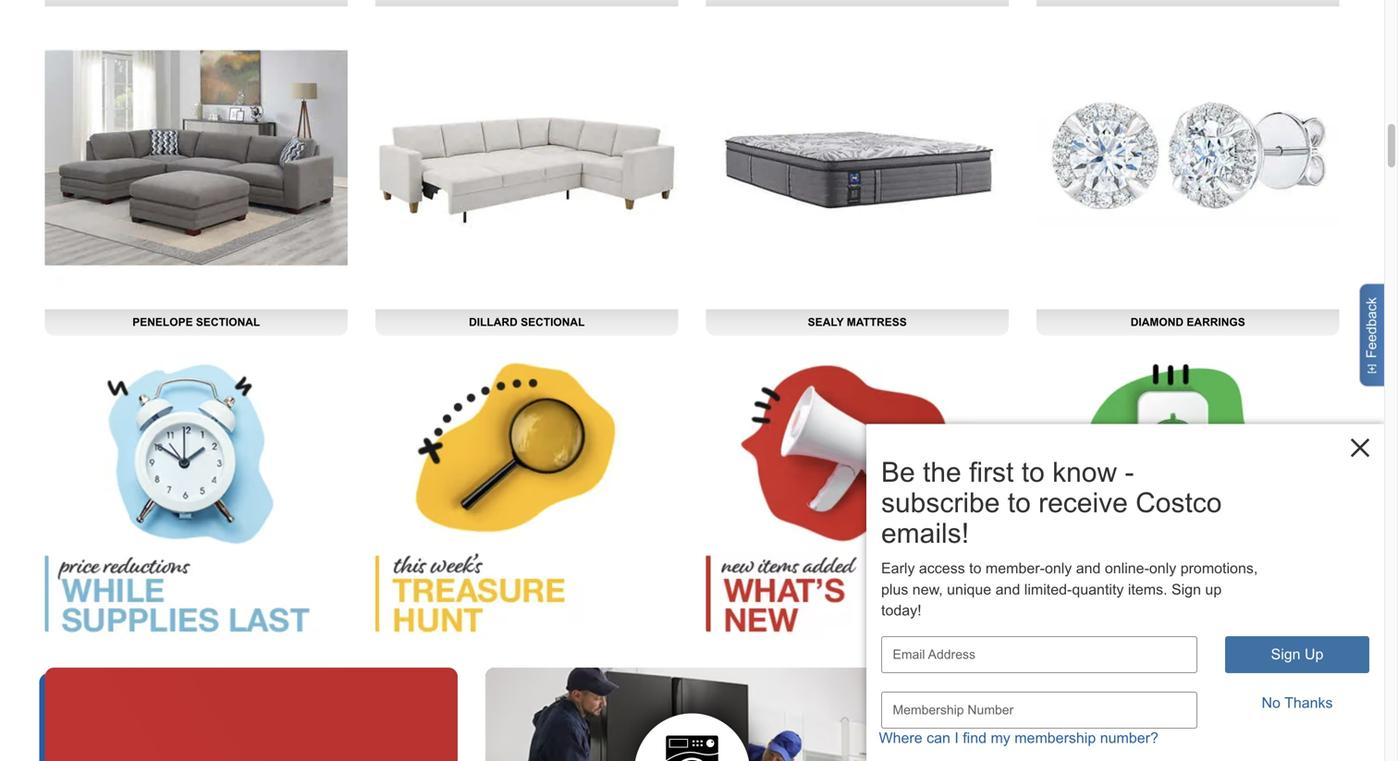 Task type: describe. For each thing, give the bounding box(es) containing it.
new lower prices. image
[[1037, 361, 1314, 638]]

costco
[[1136, 487, 1222, 518]]

sectional for penelope sectional
[[196, 316, 260, 329]]

first
[[969, 457, 1014, 488]]

sealy posturepedic plus ridge crest ii 14" firm or plush mattress image
[[706, 7, 1009, 310]]

plus
[[881, 581, 909, 598]]

early
[[881, 560, 915, 577]]

promotions,
[[1181, 560, 1258, 577]]

diamond
[[1131, 316, 1184, 329]]

email address
[[893, 648, 976, 662]]

early access to member-only and online-only promotions, plus new, unique and limited-quantity items. sign up today!
[[881, 560, 1258, 619]]

while supplies last image
[[45, 361, 322, 638]]

sectional for dillard sectional
[[521, 316, 585, 329]]

sign inside "button"
[[1271, 646, 1301, 663]]

limited-
[[1025, 581, 1072, 598]]

unique
[[947, 581, 992, 598]]

where
[[879, 730, 923, 746]]

treasure hunt image
[[376, 361, 653, 638]]

the
[[923, 457, 962, 488]]

find
[[963, 730, 987, 746]]

access
[[919, 560, 965, 577]]

2 only from the left
[[1150, 560, 1177, 577]]

up
[[1305, 646, 1324, 663]]

email
[[893, 648, 925, 662]]

to inside early access to member-only and online-only promotions, plus new, unique and limited-quantity items. sign up today!
[[969, 560, 982, 577]]

be the first to know - subscribe to receive costco emails!
[[881, 457, 1222, 549]]

diamond earrings link
[[1037, 0, 1340, 336]]

round brilliant 1.10 ctw vs2 clarity, i color diamond 14kt white gold halo earrings image
[[1037, 7, 1340, 310]]

1 only from the left
[[1045, 560, 1072, 577]]

penelope sectional link
[[45, 0, 348, 336]]

receive
[[1039, 487, 1128, 518]]

Email Address email field
[[881, 636, 1198, 673]]

where can i find my membership number? link
[[879, 730, 1159, 746]]

what's new on costco.com image
[[706, 361, 984, 638]]

no thanks link
[[1262, 695, 1333, 711]]

be
[[881, 457, 915, 488]]

sealy
[[808, 316, 844, 329]]

penelope fabric sectional with ottoman image
[[45, 7, 348, 310]]

be the first to know - subscribe to receive costco emails! element
[[867, 424, 1385, 761]]

up
[[1206, 581, 1222, 598]]

feedback link
[[1360, 284, 1392, 387]]

address
[[928, 648, 976, 662]]

dillard
[[469, 316, 518, 329]]

dillard sectional link
[[376, 0, 678, 336]]



Task type: locate. For each thing, give the bounding box(es) containing it.
items.
[[1128, 581, 1168, 598]]

my
[[991, 730, 1011, 746]]

sealy mattress link
[[706, 0, 1009, 336]]

to up unique
[[969, 560, 982, 577]]

to left receive
[[1008, 487, 1031, 518]]

-
[[1125, 457, 1134, 488]]

to right first
[[1022, 457, 1045, 488]]

1 horizontal spatial and
[[1076, 560, 1101, 577]]

0 vertical spatial sign
[[1172, 581, 1202, 598]]

today!
[[881, 602, 922, 619]]

and down "member-"
[[996, 581, 1021, 598]]

and
[[1076, 560, 1101, 577], [996, 581, 1021, 598]]

can
[[927, 730, 951, 746]]

online-
[[1105, 560, 1150, 577]]

sectional
[[196, 316, 260, 329], [521, 316, 585, 329]]

0 horizontal spatial only
[[1045, 560, 1072, 577]]

know
[[1053, 457, 1117, 488]]

Membership Number field
[[881, 692, 1198, 729]]

dillard sectional
[[469, 316, 585, 329]]

quantity
[[1072, 581, 1124, 598]]

thanks
[[1285, 695, 1333, 711]]

sign left up on the right
[[1271, 646, 1301, 663]]

only up limited-
[[1045, 560, 1072, 577]]

subscribe
[[881, 487, 1000, 518]]

1 vertical spatial and
[[996, 581, 1021, 598]]

no thanks
[[1262, 695, 1333, 711]]

membership number
[[893, 703, 1014, 718]]

1 horizontal spatial sectional
[[521, 316, 585, 329]]

earrings
[[1187, 316, 1246, 329]]

penelope
[[132, 316, 193, 329]]

mattress
[[847, 316, 907, 329]]

1 sectional from the left
[[196, 316, 260, 329]]

sectional right penelope
[[196, 316, 260, 329]]

only
[[1045, 560, 1072, 577], [1150, 560, 1177, 577]]

only up items.
[[1150, 560, 1177, 577]]

emails!
[[881, 518, 969, 549]]

membership
[[893, 703, 964, 718]]

2 sectional from the left
[[521, 316, 585, 329]]

sealy mattress
[[808, 316, 907, 329]]

number?
[[1100, 730, 1159, 746]]

member-
[[986, 560, 1045, 577]]

sign inside early access to member-only and online-only promotions, plus new, unique and limited-quantity items. sign up today!
[[1172, 581, 1202, 598]]

sign up
[[1271, 646, 1324, 663]]

no
[[1262, 695, 1281, 711]]

penelope sectional
[[132, 316, 260, 329]]

to
[[1022, 457, 1045, 488], [1008, 487, 1031, 518], [969, 560, 982, 577]]

sign
[[1172, 581, 1202, 598], [1271, 646, 1301, 663]]

close email sign up form image
[[1351, 439, 1370, 460]]

number
[[968, 703, 1014, 718]]

1 horizontal spatial only
[[1150, 560, 1177, 577]]

membership
[[1015, 730, 1096, 746]]

0 horizontal spatial and
[[996, 581, 1021, 598]]

feedback
[[1364, 297, 1380, 358]]

0 horizontal spatial sectional
[[196, 316, 260, 329]]

where can i find my membership number?
[[879, 730, 1159, 746]]

i
[[955, 730, 959, 746]]

1 horizontal spatial sign
[[1271, 646, 1301, 663]]

sign up button
[[1226, 636, 1370, 673]]

thomasville dillard convertible sleeper sectional image
[[376, 7, 678, 310]]

0 horizontal spatial sign
[[1172, 581, 1202, 598]]

1 vertical spatial sign
[[1271, 646, 1301, 663]]

and up quantity
[[1076, 560, 1101, 577]]

diamond earrings
[[1131, 316, 1246, 329]]

sectional right dillard on the top of the page
[[521, 316, 585, 329]]

new,
[[913, 581, 943, 598]]

0 vertical spatial and
[[1076, 560, 1101, 577]]

sign left up
[[1172, 581, 1202, 598]]



Task type: vqa. For each thing, say whether or not it's contained in the screenshot.
Search text field
no



